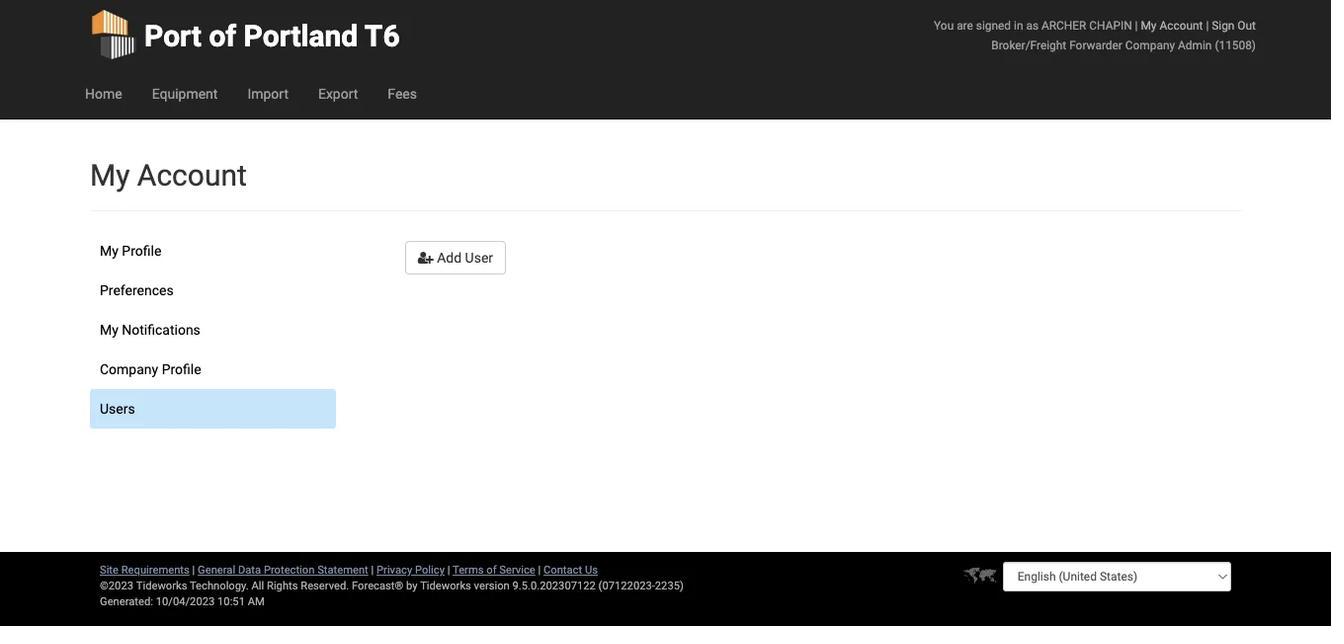 Task type: vqa. For each thing, say whether or not it's contained in the screenshot.
the Port
yes



Task type: locate. For each thing, give the bounding box(es) containing it.
port of portland t6 link
[[90, 0, 400, 69]]

users
[[100, 401, 135, 417]]

1 vertical spatial account
[[137, 158, 247, 193]]

admin
[[1178, 38, 1212, 52]]

my inside you are signed in as archer chapin | my account | sign out broker/freight forwarder company admin (11508)
[[1141, 18, 1157, 32]]

10/04/2023
[[156, 595, 215, 608]]

0 vertical spatial company
[[1126, 38, 1175, 52]]

chapin
[[1089, 18, 1132, 32]]

portland
[[244, 18, 358, 53]]

10:51
[[217, 595, 245, 608]]

profile
[[122, 243, 161, 259], [162, 361, 201, 378]]

0 horizontal spatial company
[[100, 361, 158, 378]]

my for my account
[[90, 158, 130, 193]]

user
[[465, 250, 493, 266]]

forwarder
[[1069, 38, 1123, 52]]

add user button
[[405, 241, 506, 275]]

profile up preferences
[[122, 243, 161, 259]]

general data protection statement link
[[198, 564, 368, 577]]

home button
[[70, 69, 137, 119]]

are
[[957, 18, 973, 32]]

company
[[1126, 38, 1175, 52], [100, 361, 158, 378]]

1 horizontal spatial account
[[1160, 18, 1203, 32]]

signed
[[976, 18, 1011, 32]]

us
[[585, 564, 598, 577]]

1 horizontal spatial company
[[1126, 38, 1175, 52]]

port
[[144, 18, 202, 53]]

my
[[1141, 18, 1157, 32], [90, 158, 130, 193], [100, 243, 118, 259], [100, 322, 118, 338]]

1 horizontal spatial of
[[487, 564, 497, 577]]

profile for company profile
[[162, 361, 201, 378]]

1 vertical spatial profile
[[162, 361, 201, 378]]

in
[[1014, 18, 1023, 32]]

user plus image
[[418, 251, 434, 264]]

|
[[1135, 18, 1138, 32], [1206, 18, 1209, 32], [192, 564, 195, 577], [371, 564, 374, 577], [447, 564, 450, 577], [538, 564, 541, 577]]

company profile
[[100, 361, 201, 378]]

9.5.0.202307122
[[512, 580, 596, 592]]

0 horizontal spatial of
[[209, 18, 236, 53]]

my up my profile
[[90, 158, 130, 193]]

| up forecast®
[[371, 564, 374, 577]]

you
[[934, 18, 954, 32]]

statement
[[317, 564, 368, 577]]

0 vertical spatial profile
[[122, 243, 161, 259]]

my account link
[[1141, 18, 1203, 32]]

account up admin at right
[[1160, 18, 1203, 32]]

t6
[[365, 18, 400, 53]]

| up 'tideworks'
[[447, 564, 450, 577]]

1 vertical spatial of
[[487, 564, 497, 577]]

my notifications
[[100, 322, 200, 338]]

0 vertical spatial account
[[1160, 18, 1203, 32]]

my right chapin
[[1141, 18, 1157, 32]]

broker/freight
[[992, 38, 1067, 52]]

©2023 tideworks
[[100, 580, 187, 592]]

preferences
[[100, 282, 174, 298]]

of inside site requirements | general data protection statement | privacy policy | terms of service | contact us ©2023 tideworks technology. all rights reserved. forecast® by tideworks version 9.5.0.202307122 (07122023-2235) generated: 10/04/2023 10:51 am
[[487, 564, 497, 577]]

account
[[1160, 18, 1203, 32], [137, 158, 247, 193]]

generated:
[[100, 595, 153, 608]]

port of portland t6
[[144, 18, 400, 53]]

of right port
[[209, 18, 236, 53]]

fees
[[388, 85, 417, 102]]

of up version in the bottom left of the page
[[487, 564, 497, 577]]

my up preferences
[[100, 243, 118, 259]]

company down my account link
[[1126, 38, 1175, 52]]

import
[[247, 85, 289, 102]]

service
[[499, 564, 535, 577]]

profile down notifications
[[162, 361, 201, 378]]

my down preferences
[[100, 322, 118, 338]]

company inside you are signed in as archer chapin | my account | sign out broker/freight forwarder company admin (11508)
[[1126, 38, 1175, 52]]

account down equipment dropdown button
[[137, 158, 247, 193]]

export button
[[303, 69, 373, 119]]

add
[[437, 250, 462, 266]]

company up users
[[100, 361, 158, 378]]

of
[[209, 18, 236, 53], [487, 564, 497, 577]]

version
[[474, 580, 510, 592]]



Task type: describe. For each thing, give the bounding box(es) containing it.
| right chapin
[[1135, 18, 1138, 32]]

am
[[248, 595, 265, 608]]

equipment
[[152, 85, 218, 102]]

notifications
[[122, 322, 200, 338]]

| up 9.5.0.202307122
[[538, 564, 541, 577]]

0 vertical spatial of
[[209, 18, 236, 53]]

| left the 'sign'
[[1206, 18, 1209, 32]]

(07122023-
[[599, 580, 655, 592]]

reserved.
[[301, 580, 349, 592]]

my profile
[[100, 243, 161, 259]]

privacy
[[377, 564, 412, 577]]

sign out link
[[1212, 18, 1256, 32]]

site
[[100, 564, 119, 577]]

my for my profile
[[100, 243, 118, 259]]

my account
[[90, 158, 247, 193]]

policy
[[415, 564, 445, 577]]

2235)
[[655, 580, 684, 592]]

by
[[406, 580, 418, 592]]

data
[[238, 564, 261, 577]]

privacy policy link
[[377, 564, 445, 577]]

protection
[[264, 564, 315, 577]]

general
[[198, 564, 235, 577]]

fees button
[[373, 69, 432, 119]]

requirements
[[121, 564, 190, 577]]

tideworks
[[420, 580, 471, 592]]

contact us link
[[544, 564, 598, 577]]

site requirements link
[[100, 564, 190, 577]]

technology.
[[190, 580, 249, 592]]

all
[[251, 580, 264, 592]]

add user
[[434, 250, 493, 266]]

sign
[[1212, 18, 1235, 32]]

(11508)
[[1215, 38, 1256, 52]]

terms
[[453, 564, 484, 577]]

account inside you are signed in as archer chapin | my account | sign out broker/freight forwarder company admin (11508)
[[1160, 18, 1203, 32]]

export
[[318, 85, 358, 102]]

archer
[[1042, 18, 1087, 32]]

forecast®
[[352, 580, 404, 592]]

my for my notifications
[[100, 322, 118, 338]]

import button
[[233, 69, 303, 119]]

contact
[[544, 564, 582, 577]]

site requirements | general data protection statement | privacy policy | terms of service | contact us ©2023 tideworks technology. all rights reserved. forecast® by tideworks version 9.5.0.202307122 (07122023-2235) generated: 10/04/2023 10:51 am
[[100, 564, 684, 608]]

0 horizontal spatial account
[[137, 158, 247, 193]]

terms of service link
[[453, 564, 535, 577]]

| left general
[[192, 564, 195, 577]]

profile for my profile
[[122, 243, 161, 259]]

you are signed in as archer chapin | my account | sign out broker/freight forwarder company admin (11508)
[[934, 18, 1256, 52]]

rights
[[267, 580, 298, 592]]

out
[[1238, 18, 1256, 32]]

1 vertical spatial company
[[100, 361, 158, 378]]

equipment button
[[137, 69, 233, 119]]

as
[[1026, 18, 1039, 32]]

home
[[85, 85, 122, 102]]



